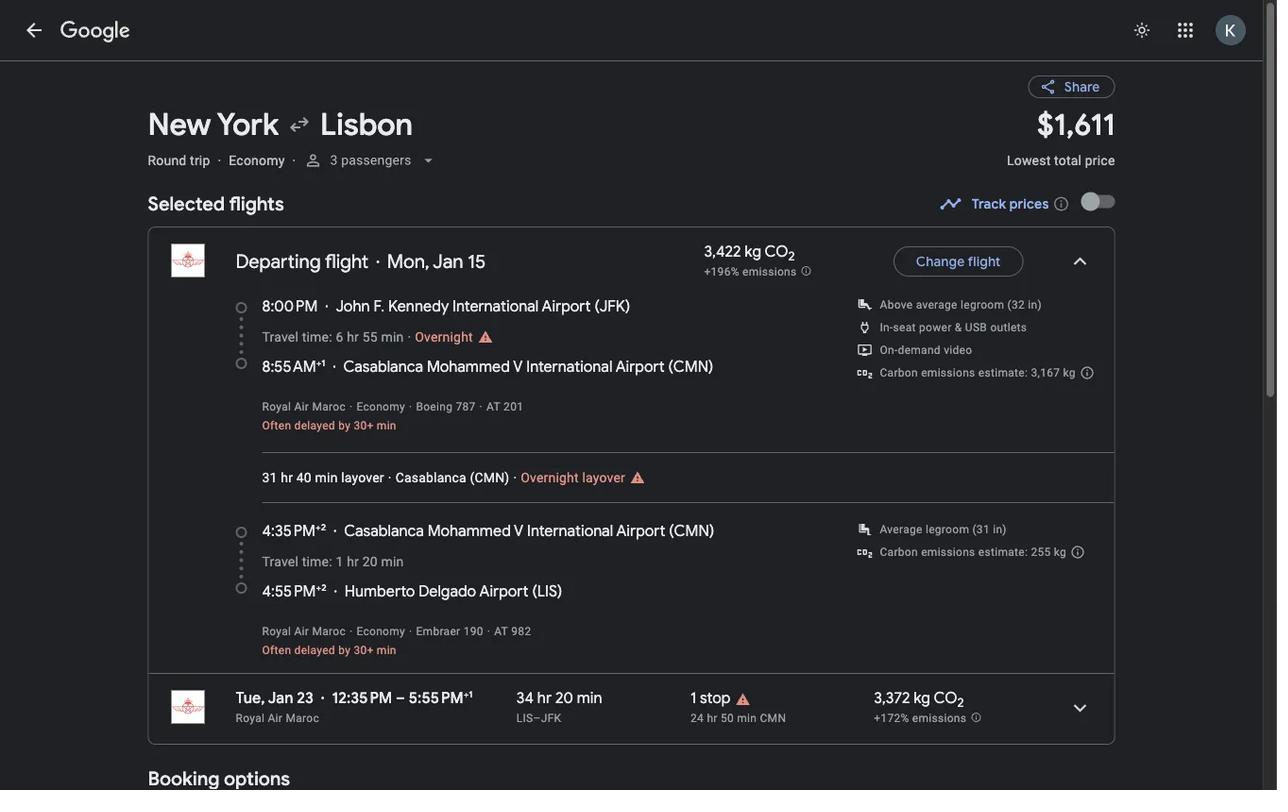 Task type: vqa. For each thing, say whether or not it's contained in the screenshot.
second 84 from the bottom
no



Task type: locate. For each thing, give the bounding box(es) containing it.
air
[[294, 400, 309, 414], [294, 625, 309, 639], [268, 712, 283, 725]]

min inside 34 hr 20 min lis – jfk
[[577, 689, 602, 708]]

economy down humberto
[[356, 625, 405, 639]]

31
[[262, 470, 277, 485]]

3,167
[[1031, 366, 1060, 380]]

1 vertical spatial 2
[[957, 695, 964, 711]]

flight
[[325, 249, 368, 273], [968, 253, 1001, 270]]

overnight down at 201
[[521, 470, 579, 485]]

estimate: for 255
[[978, 546, 1028, 559]]

often delayed by 30+ min up 31 hr 40 min layover
[[262, 419, 397, 433]]

1 horizontal spatial 2
[[957, 695, 964, 711]]

0 vertical spatial time:
[[302, 329, 332, 345]]

embraer
[[416, 625, 460, 639]]

hr right 34
[[537, 689, 552, 708]]

flight inside button
[[968, 253, 1001, 270]]

royal air maroc down 4:55 pm +2
[[262, 625, 346, 639]]

+2 inside 4:55 pm +2
[[316, 582, 327, 594]]

1 vertical spatial often
[[262, 644, 291, 657]]

0 vertical spatial 2
[[788, 248, 795, 264]]

above
[[880, 298, 913, 312]]

list containing departing flight
[[149, 228, 1114, 744]]

Arrival time: 5:55 PM on  Wednesday, January 24. text field
[[409, 689, 473, 708]]

+2
[[315, 522, 326, 534], [316, 582, 327, 594]]

1 often from the top
[[262, 419, 291, 433]]

2 often from the top
[[262, 644, 291, 657]]

min right 34
[[577, 689, 602, 708]]

emissions down "average legroom (31 in)"
[[921, 546, 975, 559]]

1 horizontal spatial +1
[[464, 689, 473, 701]]

new york
[[148, 105, 279, 144]]

+1 inside 8:55 am +1
[[316, 358, 325, 369]]

hr for 34
[[537, 689, 552, 708]]

carbon emissions estimate: 255 kg
[[880, 546, 1067, 559]]

emissions down 3,372 kg co 2 at the right bottom
[[912, 712, 967, 725]]

 image left casablanca (cmn)
[[388, 470, 392, 485]]

1 vertical spatial by
[[338, 644, 351, 657]]

2 vertical spatial casablanca
[[344, 522, 424, 541]]

1 vertical spatial mohammed
[[428, 522, 511, 541]]

1 horizontal spatial jan
[[433, 249, 463, 273]]

v down overnight layover on the bottom left of page
[[514, 522, 523, 541]]

+1
[[316, 358, 325, 369], [464, 689, 473, 701]]

0 horizontal spatial layover
[[341, 470, 384, 485]]

airport left (jfk)
[[542, 297, 591, 316]]

john
[[336, 297, 370, 316]]

0 vertical spatial carbon
[[880, 366, 918, 380]]

Departure time: 12:35 PM. text field
[[332, 689, 392, 708]]

1 vertical spatial +1
[[464, 689, 473, 701]]

– down 34
[[533, 712, 541, 725]]

0 vertical spatial in)
[[1028, 298, 1042, 312]]

often delayed by 30+ min for 8:55 am
[[262, 419, 397, 433]]

in) right (32
[[1028, 298, 1042, 312]]

min
[[381, 329, 404, 345], [377, 419, 397, 433], [315, 470, 338, 485], [381, 554, 404, 570], [377, 644, 397, 657], [577, 689, 602, 708], [737, 712, 757, 725]]

(32
[[1007, 298, 1025, 312]]

5:55 pm
[[409, 689, 464, 708]]

3 passengers button
[[296, 138, 445, 183]]

flight right change
[[968, 253, 1001, 270]]

mohammed up the 787
[[427, 358, 510, 377]]

carbon down average
[[880, 546, 918, 559]]

0 horizontal spatial jan
[[268, 689, 293, 708]]

1 vertical spatial in)
[[993, 523, 1007, 537]]

mohammed
[[427, 358, 510, 377], [428, 522, 511, 541]]

1 vertical spatial travel
[[262, 554, 299, 570]]

0 vertical spatial co
[[765, 242, 788, 262]]

23
[[297, 689, 314, 708]]

hr for 31
[[281, 470, 293, 485]]

1 horizontal spatial overnight
[[521, 470, 579, 485]]

1 vertical spatial v
[[514, 522, 523, 541]]

hr right 31
[[281, 470, 293, 485]]

1 vertical spatial +2
[[316, 582, 327, 594]]

airport for 4:35 pm
[[616, 522, 665, 541]]

carbon emissions estimate: 3,167 kg
[[880, 366, 1076, 380]]

travel for 4:35 pm
[[262, 554, 299, 570]]

seat
[[893, 321, 916, 334]]

0 vertical spatial often
[[262, 419, 291, 433]]

demand
[[898, 344, 941, 357]]

(cmn) for 8:55 am
[[668, 358, 713, 377]]

3
[[330, 153, 338, 168]]

–
[[396, 689, 405, 708], [533, 712, 541, 725]]

airport down (jfk)
[[616, 358, 665, 377]]

1 vertical spatial 30+
[[354, 644, 374, 657]]

casablanca for 4:35 pm
[[344, 522, 424, 541]]

travel time: 6 hr 55 min
[[262, 329, 404, 345]]

1 vertical spatial often delayed by 30+ min
[[262, 644, 397, 657]]

1 time: from the top
[[302, 329, 332, 345]]

delayed up 23
[[294, 644, 335, 657]]

layover
[[341, 470, 384, 485], [582, 470, 625, 485]]

1 vertical spatial international
[[526, 358, 612, 377]]

estimate:
[[978, 366, 1028, 380], [978, 546, 1028, 559]]

3,422
[[704, 242, 741, 262]]

30+
[[354, 419, 374, 433], [354, 644, 374, 657]]

1 vertical spatial royal
[[262, 625, 291, 639]]

0 vertical spatial overnight
[[415, 329, 473, 345]]

royal down 4:55 pm
[[262, 625, 291, 639]]

legroom up usb
[[961, 298, 1004, 312]]

jan left 15
[[433, 249, 463, 273]]

often
[[262, 419, 291, 433], [262, 644, 291, 657]]

0 vertical spatial economy
[[229, 153, 285, 168]]

20 inside 34 hr 20 min lis – jfk
[[555, 689, 573, 708]]

2 vertical spatial international
[[527, 522, 613, 541]]

1 delayed from the top
[[294, 419, 335, 433]]

1 vertical spatial casablanca
[[395, 470, 466, 485]]

change appearance image
[[1119, 8, 1165, 53]]

lis
[[516, 712, 533, 725]]

0 horizontal spatial 20
[[362, 554, 378, 570]]

kg inside 3,422 kg co 2
[[745, 242, 761, 262]]

 image right trip
[[218, 153, 221, 168]]

maroc down 4:55 pm +2
[[312, 625, 346, 639]]

255
[[1031, 546, 1051, 559]]

1 30+ from the top
[[354, 419, 374, 433]]

emissions for carbon emissions estimate: 3,167 kg
[[921, 366, 975, 380]]

2
[[788, 248, 795, 264], [957, 695, 964, 711]]

by up return flight on tuesday, january 23. leaves humberto delgado airport at 12:35 pm on tuesday, january 23 and arrives at john f. kennedy international airport at 5:55 pm on wednesday, january 24. element
[[338, 644, 351, 657]]

40
[[296, 470, 312, 485]]

travel for 8:00 pm
[[262, 329, 299, 345]]

v
[[513, 358, 523, 377], [514, 522, 523, 541]]

economy for 8:00 pm
[[356, 400, 405, 414]]

0 vertical spatial casablanca mohammed v international airport (cmn)
[[343, 358, 713, 377]]

air down 4:55 pm +2
[[294, 625, 309, 639]]

international down overnight layover on the bottom left of page
[[527, 522, 613, 541]]

None text field
[[1007, 105, 1115, 185]]

total duration 34 hr 20 min. element
[[516, 689, 690, 711]]

0 horizontal spatial 1
[[336, 554, 343, 570]]

travel down 4:35 pm
[[262, 554, 299, 570]]

1 vertical spatial royal air maroc
[[262, 625, 346, 639]]

0 vertical spatial casablanca
[[343, 358, 423, 377]]

hr inside "element"
[[707, 712, 718, 725]]

often up tue, jan 23
[[262, 644, 291, 657]]

Departure time: 8:00 PM. text field
[[262, 297, 318, 316]]

1 horizontal spatial 20
[[555, 689, 573, 708]]

2 vertical spatial royal air maroc
[[236, 712, 319, 725]]

casablanca mohammed v international airport (cmn) up at 201
[[343, 358, 713, 377]]

hr right 24
[[707, 712, 718, 725]]

1 vertical spatial 20
[[555, 689, 573, 708]]

delayed
[[294, 419, 335, 433], [294, 644, 335, 657]]

travel up 8:55 am at left
[[262, 329, 299, 345]]

1 vertical spatial maroc
[[312, 625, 346, 639]]

hr inside 34 hr 20 min lis – jfk
[[537, 689, 552, 708]]

1 vertical spatial economy
[[356, 400, 405, 414]]

30+ up 31 hr 40 min layover
[[354, 419, 374, 433]]

at 201
[[486, 400, 523, 414]]

0 vertical spatial v
[[513, 358, 523, 377]]

3,372
[[874, 689, 910, 708]]

1
[[336, 554, 343, 570], [690, 689, 696, 708]]

1 vertical spatial (cmn)
[[470, 470, 509, 485]]

1 vertical spatial time:
[[302, 554, 332, 570]]

2 carbon from the top
[[880, 546, 918, 559]]

 image down kennedy
[[408, 329, 411, 345]]

maroc for 4:55 pm
[[312, 625, 346, 639]]

often delayed by 30+ min for 4:55 pm
[[262, 644, 397, 657]]

overnight down kennedy
[[415, 329, 473, 345]]

co for 3,372 kg co
[[934, 689, 957, 708]]

1 vertical spatial carbon
[[880, 546, 918, 559]]

co up +196% emissions
[[765, 242, 788, 262]]

maroc
[[312, 400, 346, 414], [312, 625, 346, 639], [286, 712, 319, 725]]

+1 down "travel time: 6 hr 55 min" on the top
[[316, 358, 325, 369]]

0 vertical spatial travel
[[262, 329, 299, 345]]

hr up humberto
[[347, 554, 359, 570]]

2 layover from the left
[[582, 470, 625, 485]]

+2 down the travel time: 1 hr 20 min
[[316, 582, 327, 594]]

royal
[[262, 400, 291, 414], [262, 625, 291, 639], [236, 712, 265, 725]]

economy down york
[[229, 153, 285, 168]]

international
[[453, 297, 539, 316], [526, 358, 612, 377], [527, 522, 613, 541]]

 image
[[218, 153, 221, 168], [292, 153, 296, 168], [349, 625, 353, 639], [487, 625, 490, 639]]

30+ for humberto
[[354, 644, 374, 657]]

0 vertical spatial international
[[453, 297, 539, 316]]

flight for change flight
[[968, 253, 1001, 270]]

min right 50
[[737, 712, 757, 725]]

estimate: down (31
[[978, 546, 1028, 559]]

1 vertical spatial –
[[533, 712, 541, 725]]

2 often delayed by 30+ min from the top
[[262, 644, 397, 657]]

emissions for +196% emissions
[[742, 265, 797, 278]]

3 passengers
[[330, 153, 411, 168]]

0 vertical spatial +2
[[315, 522, 326, 534]]

0 vertical spatial often delayed by 30+ min
[[262, 419, 397, 433]]

0 vertical spatial royal
[[262, 400, 291, 414]]

0 vertical spatial maroc
[[312, 400, 346, 414]]

delayed for 8:55 am
[[294, 419, 335, 433]]

min right 55
[[381, 329, 404, 345]]

main content
[[148, 60, 1115, 791]]

often up 31
[[262, 419, 291, 433]]

2 time: from the top
[[302, 554, 332, 570]]

20
[[362, 554, 378, 570], [555, 689, 573, 708]]

departing flight
[[236, 249, 368, 273]]

in) right (31
[[993, 523, 1007, 537]]

787
[[456, 400, 476, 414]]

1 horizontal spatial –
[[533, 712, 541, 725]]

flight up john
[[325, 249, 368, 273]]

jan left 23
[[268, 689, 293, 708]]

outlets
[[990, 321, 1027, 334]]

0 vertical spatial legroom
[[961, 298, 1004, 312]]

international down (jfk)
[[526, 358, 612, 377]]

jan for mon,
[[433, 249, 463, 273]]

1 estimate: from the top
[[978, 366, 1028, 380]]

1 vertical spatial casablanca mohammed v international airport (cmn)
[[344, 522, 714, 541]]

maroc down 23
[[286, 712, 319, 725]]

0 horizontal spatial 2
[[788, 248, 795, 264]]

1 travel from the top
[[262, 329, 299, 345]]

delayed up 31 hr 40 min layover
[[294, 419, 335, 433]]

co inside 3,372 kg co 2
[[934, 689, 957, 708]]

 image right 190 at the bottom left of page
[[487, 625, 490, 639]]

2 up +196% emissions
[[788, 248, 795, 264]]

0 vertical spatial by
[[338, 419, 351, 433]]

0 vertical spatial 1
[[336, 554, 343, 570]]

maroc down 8:55 am +1
[[312, 400, 346, 414]]

 image
[[408, 329, 411, 345], [349, 400, 353, 414], [479, 400, 483, 414], [388, 470, 392, 485], [513, 470, 517, 485]]

co for 3,422 kg co
[[765, 242, 788, 262]]

+1 left 34
[[464, 689, 473, 701]]

casablanca mohammed v international airport (cmn) for 8:55 am
[[343, 358, 713, 377]]

by for humberto
[[338, 644, 351, 657]]

by up 31 hr 40 min layover
[[338, 419, 351, 433]]

min up 12:35 pm – 5:55 pm +1
[[377, 644, 397, 657]]

1 vertical spatial jan
[[268, 689, 293, 708]]

international down 15
[[453, 297, 539, 316]]

0 vertical spatial air
[[294, 400, 309, 414]]

1 vertical spatial 1
[[690, 689, 696, 708]]

hr
[[347, 329, 359, 345], [281, 470, 293, 485], [347, 554, 359, 570], [537, 689, 552, 708], [707, 712, 718, 725]]

casablanca up the travel time: 1 hr 20 min
[[344, 522, 424, 541]]

2 30+ from the top
[[354, 644, 374, 657]]

air for 4:55 pm
[[294, 625, 309, 639]]

kg up the +172% emissions
[[914, 689, 930, 708]]

2 inside 3,372 kg co 2
[[957, 695, 964, 711]]

economy
[[229, 153, 285, 168], [356, 400, 405, 414], [356, 625, 405, 639]]

24 hr 50 min cmn
[[690, 712, 786, 725]]

royal air maroc down 8:55 am +1
[[262, 400, 346, 414]]

0 horizontal spatial flight
[[325, 249, 368, 273]]

casablanca mohammed v international airport (cmn) for 4:35 pm
[[344, 522, 714, 541]]

1 vertical spatial overnight
[[521, 470, 579, 485]]

time: for 4:55 pm
[[302, 554, 332, 570]]

often delayed by 30+ min up 23
[[262, 644, 397, 657]]

2 travel from the top
[[262, 554, 299, 570]]

+2 up the travel time: 1 hr 20 min
[[315, 522, 326, 534]]

main content containing new york
[[148, 60, 1115, 791]]

0 vertical spatial (cmn)
[[668, 358, 713, 377]]

in-
[[880, 321, 893, 334]]

estimate: left 3,167
[[978, 366, 1028, 380]]

casablanca
[[343, 358, 423, 377], [395, 470, 466, 485], [344, 522, 424, 541]]

mohammed down casablanca (cmn)
[[428, 522, 511, 541]]

1 vertical spatial legroom
[[926, 523, 969, 537]]

20 up humberto
[[362, 554, 378, 570]]

casablanca mohammed v international airport (cmn)
[[343, 358, 713, 377], [344, 522, 714, 541]]

30+ up 12:35 pm text field
[[354, 644, 374, 657]]

– left 5:55 pm in the bottom left of the page
[[396, 689, 405, 708]]

2 up the +172% emissions
[[957, 695, 964, 711]]

+2 inside 4:35 pm +2
[[315, 522, 326, 534]]

0 horizontal spatial co
[[765, 242, 788, 262]]

casablanca down boeing
[[395, 470, 466, 485]]

passengers
[[341, 153, 411, 168]]

1 horizontal spatial co
[[934, 689, 957, 708]]

humberto
[[345, 582, 415, 602]]

airport up at 982 at bottom
[[479, 582, 529, 602]]

carbon down the on-
[[880, 366, 918, 380]]

royal down "tue,"
[[236, 712, 265, 725]]

0 vertical spatial mohammed
[[427, 358, 510, 377]]

0 horizontal spatial +1
[[316, 358, 325, 369]]

0 vertical spatial estimate:
[[978, 366, 1028, 380]]

co inside 3,422 kg co 2
[[765, 242, 788, 262]]

+172%
[[874, 712, 909, 725]]

1 horizontal spatial layover
[[582, 470, 625, 485]]

time: left 6 on the top of the page
[[302, 329, 332, 345]]

0 vertical spatial jan
[[433, 249, 463, 273]]

New York to Lisbon and back text field
[[148, 105, 984, 144]]

1 by from the top
[[338, 419, 351, 433]]

legroom
[[961, 298, 1004, 312], [926, 523, 969, 537]]

(lis)
[[532, 582, 562, 602]]

stop
[[700, 689, 731, 708]]

15
[[468, 249, 486, 273]]

1 vertical spatial co
[[934, 689, 957, 708]]

1 often delayed by 30+ min from the top
[[262, 419, 397, 433]]

1 vertical spatial air
[[294, 625, 309, 639]]

average legroom (31 in)
[[880, 523, 1007, 537]]

1 horizontal spatial flight
[[968, 253, 1001, 270]]

kg up +196% emissions
[[745, 242, 761, 262]]

co up the +172% emissions
[[934, 689, 957, 708]]

kg right 255
[[1054, 546, 1067, 559]]

0 horizontal spatial overnight
[[415, 329, 473, 345]]

travel
[[262, 329, 299, 345], [262, 554, 299, 570]]

flight details. return flight on tuesday, january 23. leaves humberto delgado airport at 12:35 pm on tuesday, january 23 and arrives at john f. kennedy international airport at 5:55 pm on wednesday, january 24. image
[[1057, 686, 1103, 731]]

legroom left (31
[[926, 523, 969, 537]]

air down 8:55 am +1
[[294, 400, 309, 414]]

casablanca mohammed v international airport (cmn) up (lis)
[[344, 522, 714, 541]]

0 horizontal spatial in)
[[993, 523, 1007, 537]]

trip
[[190, 153, 210, 168]]

emissions down video at the top right of the page
[[921, 366, 975, 380]]

v up at 201
[[513, 358, 523, 377]]

emissions
[[742, 265, 797, 278], [921, 366, 975, 380], [921, 546, 975, 559], [912, 712, 967, 725]]

2 by from the top
[[338, 644, 351, 657]]

casablanca for 8:55 am
[[343, 358, 423, 377]]

change flight
[[916, 253, 1001, 270]]

0 vertical spatial 30+
[[354, 419, 374, 433]]

0 horizontal spatial –
[[396, 689, 405, 708]]

airport down overnight layover on the bottom left of page
[[616, 522, 665, 541]]

2 estimate: from the top
[[978, 546, 1028, 559]]

0 vertical spatial delayed
[[294, 419, 335, 433]]

loading results progress bar
[[0, 60, 1263, 64]]

casablanca down 55
[[343, 358, 423, 377]]

emissions down 3,422 kg co 2
[[742, 265, 797, 278]]

2 vertical spatial (cmn)
[[669, 522, 714, 541]]

2 delayed from the top
[[294, 644, 335, 657]]

1 carbon from the top
[[880, 366, 918, 380]]

+2 for 4:55 pm
[[316, 582, 327, 594]]

economy left boeing
[[356, 400, 405, 414]]

1 vertical spatial delayed
[[294, 644, 335, 657]]

air down tue, jan 23
[[268, 712, 283, 725]]

royal air maroc down tue, jan 23
[[236, 712, 319, 725]]

time: up 4:55 pm +2
[[302, 554, 332, 570]]

embraer 190
[[416, 625, 483, 639]]

royal down 8:55 am at left
[[262, 400, 291, 414]]

economy for 4:35 pm
[[356, 625, 405, 639]]

list
[[149, 228, 1114, 744]]

4:35 pm
[[262, 522, 315, 541]]

12:35 pm
[[332, 689, 392, 708]]

0 vertical spatial royal air maroc
[[262, 400, 346, 414]]

0 vertical spatial +1
[[316, 358, 325, 369]]

min up humberto
[[381, 554, 404, 570]]

1 vertical spatial estimate:
[[978, 546, 1028, 559]]

2 vertical spatial economy
[[356, 625, 405, 639]]

learn more about tracked prices image
[[1053, 196, 1070, 213]]

2 inside 3,422 kg co 2
[[788, 248, 795, 264]]

20 up jfk
[[555, 689, 573, 708]]

share button
[[1028, 76, 1115, 98]]



Task type: describe. For each thing, give the bounding box(es) containing it.
50
[[721, 712, 734, 725]]

selected flights
[[148, 192, 284, 216]]

2 for 3,422 kg co
[[788, 248, 795, 264]]

+172% emissions
[[874, 712, 967, 725]]

overnight for overnight layover
[[521, 470, 579, 485]]

$1,611
[[1037, 105, 1115, 144]]

kennedy
[[388, 297, 449, 316]]

+196%
[[704, 265, 739, 278]]

on-demand video
[[880, 344, 972, 357]]

55
[[362, 329, 378, 345]]

time: for 8:55 am
[[302, 329, 332, 345]]

12:35 pm – 5:55 pm +1
[[332, 689, 473, 708]]

 image down humberto
[[349, 625, 353, 639]]

john f. kennedy international airport (jfk)
[[336, 297, 630, 316]]

royal air maroc for 8:55 am
[[262, 400, 346, 414]]

$1,611 lowest total price
[[1007, 105, 1115, 168]]

go back image
[[23, 19, 45, 42]]

3,422 kg co 2
[[704, 242, 795, 264]]

4:55 pm
[[262, 582, 316, 602]]

average
[[916, 298, 958, 312]]

jan for tue,
[[268, 689, 293, 708]]

– inside 34 hr 20 min lis – jfk
[[533, 712, 541, 725]]

departing
[[236, 249, 321, 273]]

mohammed for 8:55 am
[[427, 358, 510, 377]]

often for 8:55 am
[[262, 419, 291, 433]]

v for 4:35 pm
[[514, 522, 523, 541]]

prices
[[1009, 196, 1049, 213]]

cmn
[[760, 712, 786, 725]]

above average legroom (32 in)
[[880, 298, 1042, 312]]

airport for 8:00 pm
[[542, 297, 591, 316]]

boeing
[[416, 400, 453, 414]]

overnight layover
[[521, 470, 625, 485]]

casablanca (cmn)
[[395, 470, 509, 485]]

1611 us dollars element
[[1037, 105, 1115, 144]]

34
[[516, 689, 534, 708]]

hr for 24
[[707, 712, 718, 725]]

carbon for carbon emissions estimate: 3,167 kg
[[880, 366, 918, 380]]

track prices
[[972, 196, 1049, 213]]

royal air maroc for 4:55 pm
[[262, 625, 346, 639]]

30+ for casablanca
[[354, 419, 374, 433]]

by for casablanca
[[338, 419, 351, 433]]

34 hr 20 min lis – jfk
[[516, 689, 602, 725]]

1 horizontal spatial in)
[[1028, 298, 1042, 312]]

average
[[880, 523, 923, 537]]

Departure time: 4:35 PM on  Wednesday, January 17. text field
[[262, 522, 326, 541]]

(31
[[972, 523, 990, 537]]

on-
[[880, 344, 898, 357]]

1 stop
[[690, 689, 731, 708]]

air for 8:55 am
[[294, 400, 309, 414]]

&
[[955, 321, 962, 334]]

(cmn) for 4:35 pm
[[669, 522, 714, 541]]

return flight on tuesday, january 23. leaves humberto delgado airport at 12:35 pm on tuesday, january 23 and arrives at john f. kennedy international airport at 5:55 pm on wednesday, january 24. element
[[236, 689, 473, 708]]

3,372 kg co 2
[[874, 689, 964, 711]]

change
[[916, 253, 965, 270]]

min inside "element"
[[737, 712, 757, 725]]

carbon emissions estimate: 3,167 kilograms element
[[880, 366, 1076, 380]]

emissions for carbon emissions estimate: 255 kg
[[921, 546, 975, 559]]

often for 4:55 pm
[[262, 644, 291, 657]]

 image right the 787
[[479, 400, 483, 414]]

power
[[919, 321, 952, 334]]

1 stop flight. element
[[690, 689, 731, 711]]

 image down "travel time: 6 hr 55 min" on the top
[[349, 400, 353, 414]]

none text field containing $1,611
[[1007, 105, 1115, 185]]

international for international
[[453, 297, 539, 316]]

flight for departing flight
[[325, 249, 368, 273]]

track
[[972, 196, 1006, 213]]

list inside main content
[[149, 228, 1114, 744]]

 image left 3
[[292, 153, 296, 168]]

tue, jan 23
[[236, 689, 314, 708]]

2 for 3,372 kg co
[[957, 695, 964, 711]]

flights
[[229, 192, 284, 216]]

maroc for 8:55 am
[[312, 400, 346, 414]]

boeing 787
[[416, 400, 476, 414]]

+1 inside 12:35 pm – 5:55 pm +1
[[464, 689, 473, 701]]

york
[[217, 105, 279, 144]]

emissions for +172% emissions
[[912, 712, 967, 725]]

royal for 8:55 am
[[262, 400, 291, 414]]

round trip
[[148, 153, 210, 168]]

2 vertical spatial maroc
[[286, 712, 319, 725]]

round
[[148, 153, 186, 168]]

1 layover from the left
[[341, 470, 384, 485]]

 image left overnight layover on the bottom left of page
[[513, 470, 517, 485]]

at 982
[[494, 625, 531, 639]]

Arrival time: 8:55 AM on  Tuesday, January 16. text field
[[262, 358, 325, 377]]

overnight for overnight
[[415, 329, 473, 345]]

tue,
[[236, 689, 265, 708]]

mohammed for 4:35 pm
[[428, 522, 511, 541]]

kg right 3,167
[[1063, 366, 1076, 380]]

2 vertical spatial air
[[268, 712, 283, 725]]

change flight button
[[893, 239, 1023, 284]]

min right the 40
[[315, 470, 338, 485]]

2 vertical spatial royal
[[236, 712, 265, 725]]

6
[[336, 329, 343, 345]]

Arrival time: 4:55 PM on  Wednesday, January 17. text field
[[262, 582, 327, 602]]

lisbon
[[320, 105, 413, 144]]

+196% emissions
[[704, 265, 797, 278]]

min up 31 hr 40 min layover
[[377, 419, 397, 433]]

share
[[1064, 78, 1100, 95]]

in-seat power & usb outlets
[[880, 321, 1027, 334]]

price
[[1085, 153, 1115, 168]]

4:35 pm +2
[[262, 522, 326, 541]]

airport for 8:55 am
[[616, 358, 665, 377]]

24
[[690, 712, 704, 725]]

selected
[[148, 192, 225, 216]]

delgado
[[419, 582, 476, 602]]

+2 for 4:35 pm
[[315, 522, 326, 534]]

hr right 6 on the top of the page
[[347, 329, 359, 345]]

delayed for 4:55 pm
[[294, 644, 335, 657]]

usb
[[965, 321, 987, 334]]

4:55 pm +2
[[262, 582, 327, 602]]

kg inside 3,372 kg co 2
[[914, 689, 930, 708]]

royal for 4:55 pm
[[262, 625, 291, 639]]

8:55 am
[[262, 358, 316, 377]]

international for (lis)
[[527, 522, 613, 541]]

0 vertical spatial 20
[[362, 554, 378, 570]]

31 hr 40 min layover
[[262, 470, 384, 485]]

lowest
[[1007, 153, 1051, 168]]

8:55 am +1
[[262, 358, 325, 377]]

0 vertical spatial –
[[396, 689, 405, 708]]

jfk
[[541, 712, 561, 725]]

travel time: 1 hr 20 min
[[262, 554, 404, 570]]

humberto delgado airport (lis)
[[345, 582, 562, 602]]

carbon emissions estimate: 255 kilograms element
[[880, 546, 1067, 559]]

1 horizontal spatial 1
[[690, 689, 696, 708]]

new
[[148, 105, 211, 144]]

carbon for carbon emissions estimate: 255 kg
[[880, 546, 918, 559]]

layover (1 of 1) is a 24 hr 50 min overnight layover at casablanca mohammed v international airport in casablanca. element
[[690, 711, 865, 726]]

mon,
[[387, 249, 429, 273]]

mon, jan 15
[[387, 249, 486, 273]]

video
[[944, 344, 972, 357]]

total
[[1054, 153, 1082, 168]]

estimate: for 3,167
[[978, 366, 1028, 380]]

(jfk)
[[594, 297, 630, 316]]

190
[[463, 625, 483, 639]]

v for 8:55 am
[[513, 358, 523, 377]]



